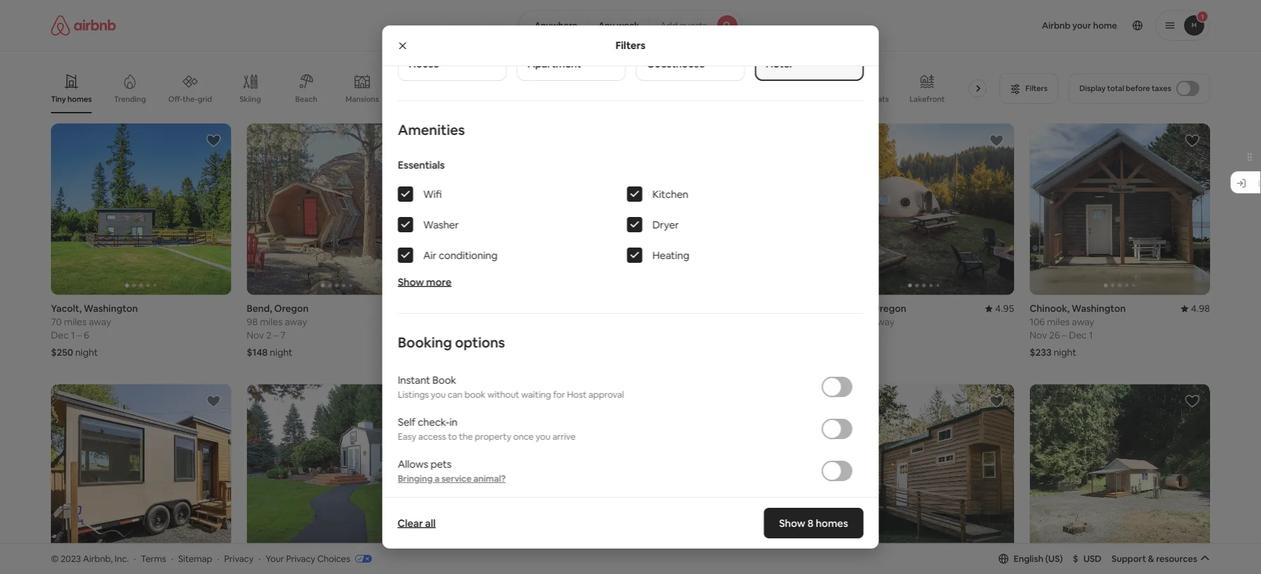 Task type: locate. For each thing, give the bounding box(es) containing it.
7
[[281, 329, 286, 342]]

4.95 out of 5 average rating image for bend, oregon 98 miles away nov 2 – 7 $148 night
[[398, 302, 427, 315]]

miles inside the yacolt, washington 70 miles away dec 1 – 6 $250 night
[[64, 316, 87, 328]]

check-
[[418, 416, 449, 429]]

4 oregon from the left
[[872, 302, 907, 315]]

add to wishlist: yacolt, washington image
[[206, 133, 221, 148]]

0 horizontal spatial dec
[[51, 329, 69, 342]]

2023
[[61, 553, 81, 565]]

dec down 70 on the left bottom of the page
[[51, 329, 69, 342]]

1 horizontal spatial nov
[[443, 329, 460, 342]]

away inside eugene, oregon 68 miles away
[[872, 316, 895, 328]]

washington for 6
[[84, 302, 138, 315]]

yacolt,
[[51, 302, 82, 315]]

filters
[[616, 39, 646, 52]]

any week
[[598, 20, 639, 31]]

1 horizontal spatial you
[[535, 431, 550, 443]]

70
[[51, 316, 62, 328]]

2 horizontal spatial homes
[[816, 517, 849, 530]]

oregon right eugene,
[[872, 302, 907, 315]]

away right 106
[[1072, 316, 1095, 328]]

miles inside eugene, oregon 68 miles away
[[848, 316, 870, 328]]

4.95 left chinook,
[[995, 302, 1015, 315]]

you right once
[[535, 431, 550, 443]]

– left 6
[[77, 329, 82, 342]]

0 horizontal spatial washington
[[84, 302, 138, 315]]

1 right '26'
[[1089, 329, 1093, 342]]

1 night from the left
[[75, 346, 98, 359]]

2 horizontal spatial show
[[780, 517, 806, 530]]

add to wishlist: vancouver, washington image
[[402, 394, 417, 409]]

2 nov from the left
[[443, 329, 460, 342]]

show left more
[[398, 275, 424, 289]]

26
[[1049, 329, 1060, 342]]

homes right tiny
[[68, 94, 92, 104]]

0 horizontal spatial show
[[398, 275, 424, 289]]

any week button
[[588, 10, 650, 41]]

oregon for bend, oregon 98 miles away nov 2 – 7 $148 night
[[274, 302, 309, 315]]

show inside button
[[601, 497, 624, 509]]

show
[[398, 275, 424, 289], [601, 497, 624, 509], [780, 517, 806, 530]]

1 horizontal spatial homes
[[685, 94, 709, 104]]

– right 11
[[472, 329, 477, 342]]

away inside chinook, washington 106 miles away nov 26 – dec 1 $233 night
[[1072, 316, 1095, 328]]

privacy right your
[[286, 553, 315, 565]]

4 miles from the left
[[1047, 316, 1070, 328]]

2 miles from the left
[[260, 316, 283, 328]]

© 2023 airbnb, inc. ·
[[51, 553, 136, 565]]

instant book listings you can book without waiting for host approval
[[398, 374, 624, 401]]

miles
[[64, 316, 87, 328], [260, 316, 283, 328], [848, 316, 870, 328], [1047, 316, 1070, 328]]

show for show more
[[398, 275, 424, 289]]

away for chinook,
[[1072, 316, 1095, 328]]

host
[[567, 389, 586, 401]]

guesthouse
[[647, 57, 705, 70]]

0 horizontal spatial 1
[[71, 329, 75, 342]]

6
[[84, 329, 89, 342]]

1 horizontal spatial 4.95
[[995, 302, 1015, 315]]

1 left 6
[[71, 329, 75, 342]]

4 away from the left
[[1072, 316, 1095, 328]]

2 privacy from the left
[[286, 553, 315, 565]]

sitemap
[[178, 553, 212, 565]]

chinook, washington 106 miles away nov 26 – dec 1 $233 night
[[1030, 302, 1126, 359]]

filters dialog
[[382, 0, 879, 549]]

homes for tiny homes
[[68, 94, 92, 104]]

– inside the yacolt, washington 70 miles away dec 1 – 6 $250 night
[[77, 329, 82, 342]]

2 dec from the left
[[1069, 329, 1087, 342]]

1 vertical spatial you
[[535, 431, 550, 443]]

add to wishlist: eugene, oregon image
[[989, 133, 1005, 148]]

you down book
[[431, 389, 446, 401]]

1 miles from the left
[[64, 316, 87, 328]]

0 horizontal spatial you
[[431, 389, 446, 401]]

1 washington from the left
[[84, 302, 138, 315]]

– for 70
[[77, 329, 82, 342]]

3 night from the left
[[464, 346, 486, 359]]

0 horizontal spatial 4.95 out of 5 average rating image
[[398, 302, 427, 315]]

1 horizontal spatial 1
[[1089, 329, 1093, 342]]

listings
[[398, 389, 429, 401]]

$117
[[443, 346, 462, 359]]

1 horizontal spatial show
[[601, 497, 624, 509]]

to
[[448, 431, 457, 443]]

show 8 homes link
[[764, 508, 864, 539]]

4.99 out of 5 average rating image
[[789, 563, 819, 574]]

1 horizontal spatial 4.95 out of 5 average rating image
[[985, 302, 1015, 315]]

anywhere button
[[519, 10, 588, 41]]

– for 106
[[1063, 329, 1067, 342]]

0 horizontal spatial nov
[[247, 329, 264, 342]]

4.95
[[408, 302, 427, 315], [995, 302, 1015, 315]]

4 – from the left
[[1063, 329, 1067, 342]]

4.83 out of 5 average rating image
[[202, 563, 231, 574]]

4.94 out of 5 average rating image
[[594, 302, 623, 315]]

service
[[441, 473, 471, 485]]

oregon up 7
[[274, 302, 309, 315]]

show left map
[[601, 497, 624, 509]]

2 1 from the left
[[1089, 329, 1093, 342]]

1 4.95 from the left
[[408, 302, 427, 315]]

3 · from the left
[[217, 553, 219, 565]]

– left 7
[[274, 329, 278, 342]]

guests
[[680, 20, 707, 31]]

oregon for rhododendron, oregon
[[515, 302, 549, 315]]

waiting
[[521, 389, 551, 401]]

1 vertical spatial show
[[601, 497, 624, 509]]

nov for 98
[[247, 329, 264, 342]]

oregon inside eugene, oregon 68 miles away
[[872, 302, 907, 315]]

nov inside chinook, washington 106 miles away nov 26 – dec 1 $233 night
[[1030, 329, 1047, 342]]

night inside the yacolt, washington 70 miles away dec 1 – 6 $250 night
[[75, 346, 98, 359]]

off-the-grid
[[168, 94, 212, 104]]

display
[[1080, 83, 1106, 93]]

homes right 8
[[816, 517, 849, 530]]

anywhere
[[535, 20, 577, 31]]

· right inc.
[[134, 553, 136, 565]]

4.95 out of 5 average rating image down show more
[[398, 302, 427, 315]]

4 night from the left
[[857, 346, 880, 359]]

4.94
[[604, 302, 623, 315]]

show left 8
[[780, 517, 806, 530]]

dryer
[[652, 218, 679, 231]]

skiing
[[240, 94, 261, 104]]

away right 68 on the bottom right of page
[[872, 316, 895, 328]]

you inside self check-in easy access to the property once you arrive
[[535, 431, 550, 443]]

yacolt, washington 70 miles away dec 1 – 6 $250 night
[[51, 302, 138, 359]]

3 nov from the left
[[1030, 329, 1047, 342]]

away inside the yacolt, washington 70 miles away dec 1 – 6 $250 night
[[89, 316, 111, 328]]

washington right chinook,
[[1072, 302, 1126, 315]]

a-
[[967, 94, 975, 104]]

oregon right portland,
[[681, 302, 716, 315]]

once
[[513, 431, 534, 443]]

$
[[1073, 553, 1079, 565]]

book
[[464, 389, 485, 401]]

1 add to wishlist: portland, oregon image from the left
[[206, 394, 221, 409]]

©
[[51, 553, 59, 565]]

night inside chinook, washington 106 miles away nov 26 – dec 1 $233 night
[[1054, 346, 1077, 359]]

2 washington from the left
[[1072, 302, 1126, 315]]

2 vertical spatial show
[[780, 517, 806, 530]]

night down 7
[[270, 346, 293, 359]]

dec right '26'
[[1069, 329, 1087, 342]]

3 – from the left
[[472, 329, 477, 342]]

4.95 out of 5 average rating image
[[594, 563, 623, 574]]

night down eugene, oregon 68 miles away
[[857, 346, 880, 359]]

2 add to wishlist: portland, oregon image from the left
[[598, 394, 613, 409]]

all
[[425, 517, 436, 530]]

0 vertical spatial you
[[431, 389, 446, 401]]

portland, oregon
[[638, 302, 716, 315]]

0 horizontal spatial privacy
[[224, 553, 254, 565]]

– inside chinook, washington 106 miles away nov 26 – dec 1 $233 night
[[1063, 329, 1067, 342]]

without
[[487, 389, 519, 401]]

clear all
[[398, 517, 436, 530]]

add guests button
[[650, 10, 743, 41]]

3 oregon from the left
[[681, 302, 716, 315]]

privacy
[[224, 553, 254, 565], [286, 553, 315, 565]]

self
[[398, 416, 415, 429]]

68
[[834, 316, 845, 328]]

– inside bend, oregon 98 miles away nov 2 – 7 $148 night
[[274, 329, 278, 342]]

11
[[462, 329, 470, 342]]

show map button
[[589, 488, 673, 518]]

2 4.95 out of 5 average rating image from the left
[[985, 302, 1015, 315]]

2 4.95 from the left
[[995, 302, 1015, 315]]

homes right "historical" at the right top of the page
[[685, 94, 709, 104]]

1 horizontal spatial washington
[[1072, 302, 1126, 315]]

2 night from the left
[[270, 346, 293, 359]]

miles for yacolt,
[[64, 316, 87, 328]]

1 away from the left
[[89, 316, 111, 328]]

· left your
[[259, 553, 261, 565]]

4.9 out of 5 average rating image
[[795, 302, 819, 315]]

washington inside the yacolt, washington 70 miles away dec 1 – 6 $250 night
[[84, 302, 138, 315]]

miles up '26'
[[1047, 316, 1070, 328]]

show 8 homes
[[780, 517, 849, 530]]

choices
[[317, 553, 350, 565]]

bringing a service animal? button
[[398, 473, 506, 485]]

support & resources
[[1112, 553, 1198, 565]]

4.95 out of 5 average rating image
[[398, 302, 427, 315], [985, 302, 1015, 315]]

english
[[1014, 553, 1044, 565]]

miles for bend,
[[260, 316, 283, 328]]

· left privacy link
[[217, 553, 219, 565]]

nov down 106
[[1030, 329, 1047, 342]]

4.95 down show more button
[[408, 302, 427, 315]]

add to wishlist: vader, washington image
[[1185, 394, 1200, 409]]

oregon inside bend, oregon 98 miles away nov 2 – 7 $148 night
[[274, 302, 309, 315]]

property
[[475, 431, 511, 443]]

2 – from the left
[[274, 329, 278, 342]]

3 miles from the left
[[848, 316, 870, 328]]

washington inside chinook, washington 106 miles away nov 26 – dec 1 $233 night
[[1072, 302, 1126, 315]]

night down '26'
[[1054, 346, 1077, 359]]

group
[[51, 64, 1001, 113], [51, 124, 231, 295], [247, 124, 427, 295], [443, 124, 623, 295], [638, 124, 819, 295], [834, 124, 1015, 295], [1030, 124, 1211, 295], [51, 384, 231, 556], [247, 384, 427, 556], [443, 384, 623, 556], [638, 384, 819, 556], [834, 384, 1015, 556], [1030, 384, 1211, 556]]

show for show 8 homes
[[780, 517, 806, 530]]

away up 6
[[89, 316, 111, 328]]

1 nov from the left
[[247, 329, 264, 342]]

beachfront
[[729, 94, 769, 104]]

display total before taxes button
[[1069, 73, 1211, 104]]

1 privacy from the left
[[224, 553, 254, 565]]

night down 16
[[464, 346, 486, 359]]

miles down eugene,
[[848, 316, 870, 328]]

– right '26'
[[1063, 329, 1067, 342]]

you
[[431, 389, 446, 401], [535, 431, 550, 443]]

show map
[[601, 497, 645, 509]]

2 away from the left
[[285, 316, 307, 328]]

0 horizontal spatial add to wishlist: portland, oregon image
[[206, 394, 221, 409]]

total
[[1108, 83, 1125, 93]]

· right terms link
[[171, 553, 173, 565]]

2 horizontal spatial nov
[[1030, 329, 1047, 342]]

5 night from the left
[[1054, 346, 1077, 359]]

away inside bend, oregon 98 miles away nov 2 – 7 $148 night
[[285, 316, 307, 328]]

1 horizontal spatial dec
[[1069, 329, 1087, 342]]

nov for 106
[[1030, 329, 1047, 342]]

dec
[[51, 329, 69, 342], [1069, 329, 1087, 342]]

house
[[409, 57, 439, 70]]

miles inside chinook, washington 106 miles away nov 26 – dec 1 $233 night
[[1047, 316, 1070, 328]]

night down 6
[[75, 346, 98, 359]]

3 away from the left
[[872, 316, 895, 328]]

miles up 2
[[260, 316, 283, 328]]

2 oregon from the left
[[515, 302, 549, 315]]

miles for eugene,
[[848, 316, 870, 328]]

0 horizontal spatial homes
[[68, 94, 92, 104]]

0 horizontal spatial 4.95
[[408, 302, 427, 315]]

1 – from the left
[[77, 329, 82, 342]]

$233
[[1030, 346, 1052, 359]]

1 dec from the left
[[51, 329, 69, 342]]

nov inside bend, oregon 98 miles away nov 2 – 7 $148 night
[[247, 329, 264, 342]]

0 vertical spatial show
[[398, 275, 424, 289]]

1 4.95 out of 5 average rating image from the left
[[398, 302, 427, 315]]

1 horizontal spatial privacy
[[286, 553, 315, 565]]

1 1 from the left
[[71, 329, 75, 342]]

away for bend,
[[285, 316, 307, 328]]

mansions
[[346, 94, 379, 104]]

oregon right rhododendron,
[[515, 302, 549, 315]]

1 horizontal spatial add to wishlist: portland, oregon image
[[598, 394, 613, 409]]

week
[[617, 20, 639, 31]]

washington
[[84, 302, 138, 315], [1072, 302, 1126, 315]]

add to wishlist: portland, oregon image
[[206, 394, 221, 409], [598, 394, 613, 409]]

miles down yacolt,
[[64, 316, 87, 328]]

away
[[89, 316, 111, 328], [285, 316, 307, 328], [872, 316, 895, 328], [1072, 316, 1095, 328]]

miles inside bend, oregon 98 miles away nov 2 – 7 $148 night
[[260, 316, 283, 328]]

away up 7
[[285, 316, 307, 328]]

2 · from the left
[[171, 553, 173, 565]]

can
[[448, 389, 462, 401]]

privacy link
[[224, 553, 254, 565]]

dec inside chinook, washington 106 miles away nov 26 – dec 1 $233 night
[[1069, 329, 1087, 342]]

4.95 out of 5 average rating image left chinook,
[[985, 302, 1015, 315]]

8
[[808, 517, 814, 530]]

cabins
[[406, 94, 431, 104]]

None search field
[[519, 10, 743, 41]]

before
[[1126, 83, 1150, 93]]

nov left 11
[[443, 329, 460, 342]]

98
[[247, 316, 258, 328]]

historical
[[649, 94, 683, 104]]

add
[[660, 20, 678, 31]]

privacy left your
[[224, 553, 254, 565]]

1 oregon from the left
[[274, 302, 309, 315]]

homes inside filters dialog
[[816, 517, 849, 530]]

amazing views
[[513, 94, 567, 104]]

show for show map
[[601, 497, 624, 509]]

nov left 2
[[247, 329, 264, 342]]

washington up 6
[[84, 302, 138, 315]]

self check-in easy access to the property once you arrive
[[398, 416, 575, 443]]



Task type: describe. For each thing, give the bounding box(es) containing it.
$148
[[247, 346, 268, 359]]

essentials
[[398, 158, 445, 171]]

4.9
[[805, 302, 819, 315]]

views
[[546, 94, 567, 104]]

easy
[[398, 431, 416, 443]]

your privacy choices
[[266, 553, 350, 565]]

booking options
[[398, 333, 505, 352]]

eugene,
[[834, 302, 870, 315]]

miles for chinook,
[[1047, 316, 1070, 328]]

4.92 out of 5 average rating image
[[985, 563, 1015, 574]]

sitemap link
[[178, 553, 212, 565]]

approval
[[588, 389, 624, 401]]

beach
[[295, 94, 317, 104]]

book
[[432, 374, 456, 387]]

you inside instant book listings you can book without waiting for host approval
[[431, 389, 446, 401]]

support & resources button
[[1112, 553, 1211, 565]]

show more
[[398, 275, 451, 289]]

privacy inside your privacy choices link
[[286, 553, 315, 565]]

rhododendron,
[[443, 302, 513, 315]]

dec inside the yacolt, washington 70 miles away dec 1 – 6 $250 night
[[51, 329, 69, 342]]

add to wishlist: chinook, washington image
[[1185, 133, 1200, 148]]

oregon for eugene, oregon 68 miles away
[[872, 302, 907, 315]]

instant
[[398, 374, 430, 387]]

amenities
[[398, 121, 465, 139]]

portland,
[[638, 302, 679, 315]]

grid
[[198, 94, 212, 104]]

access
[[418, 431, 446, 443]]

terms link
[[141, 553, 166, 565]]

hotel button
[[755, 0, 864, 81]]

(us)
[[1046, 553, 1063, 565]]

&
[[1148, 553, 1155, 565]]

english (us) button
[[999, 553, 1063, 565]]

lakefront
[[910, 94, 945, 104]]

nov inside nov 11 – 16 $117 night
[[443, 329, 460, 342]]

away for eugene,
[[872, 316, 895, 328]]

in
[[449, 416, 457, 429]]

inc.
[[115, 553, 129, 565]]

kitchen
[[652, 188, 688, 201]]

1 inside the yacolt, washington 70 miles away dec 1 – 6 $250 night
[[71, 329, 75, 342]]

4.82 out of 5 average rating image
[[1181, 563, 1211, 574]]

106
[[1030, 316, 1045, 328]]

washington for dec
[[1072, 302, 1126, 315]]

night inside bend, oregon 98 miles away nov 2 – 7 $148 night
[[270, 346, 293, 359]]

4.95 out of 5 average rating image for eugene, oregon 68 miles away
[[985, 302, 1015, 315]]

2
[[266, 329, 272, 342]]

the-
[[183, 94, 198, 104]]

terms
[[141, 553, 166, 565]]

conditioning
[[439, 249, 497, 262]]

guesthouse button
[[636, 0, 745, 81]]

oregon for portland, oregon
[[681, 302, 716, 315]]

treehouses
[[587, 94, 628, 104]]

4.98 out of 5 average rating image
[[398, 563, 427, 574]]

eugene, oregon 68 miles away
[[834, 302, 907, 328]]

bringing
[[398, 473, 433, 485]]

clear all button
[[391, 511, 442, 536]]

tiny homes
[[51, 94, 92, 104]]

houseboats
[[846, 94, 889, 104]]

1 · from the left
[[134, 553, 136, 565]]

add to wishlist: portland, oregon image for 4.95 out of 5 average rating icon
[[598, 394, 613, 409]]

historical homes
[[649, 94, 709, 104]]

trending
[[114, 94, 146, 104]]

– inside nov 11 – 16 $117 night
[[472, 329, 477, 342]]

your privacy choices link
[[266, 553, 372, 565]]

add to wishlist: douglas county, oregon image
[[989, 394, 1005, 409]]

4.98 out of 5 average rating image
[[1181, 302, 1211, 315]]

options
[[455, 333, 505, 352]]

arrive
[[552, 431, 575, 443]]

a-frames
[[967, 94, 1000, 104]]

profile element
[[758, 0, 1211, 51]]

taxes
[[1152, 83, 1172, 93]]

towers
[[795, 94, 821, 104]]

1 inside chinook, washington 106 miles away nov 26 – dec 1 $233 night
[[1089, 329, 1093, 342]]

add to wishlist: bend, oregon image
[[402, 133, 417, 148]]

allows pets bringing a service animal?
[[398, 458, 506, 485]]

apartment button
[[517, 0, 626, 81]]

off-
[[168, 94, 183, 104]]

homes for historical homes
[[685, 94, 709, 104]]

none search field containing anywhere
[[519, 10, 743, 41]]

– for 98
[[274, 329, 278, 342]]

hotel
[[766, 57, 792, 70]]

omg!
[[464, 94, 485, 104]]

allows
[[398, 458, 428, 471]]

frames
[[975, 94, 1000, 104]]

the
[[459, 431, 473, 443]]

night inside nov 11 – 16 $117 night
[[464, 346, 486, 359]]

group containing off-the-grid
[[51, 64, 1001, 113]]

add to wishlist: portland, oregon image for 4.83 out of 5 average rating icon
[[206, 394, 221, 409]]

for
[[553, 389, 565, 401]]

4 · from the left
[[259, 553, 261, 565]]

away for yacolt,
[[89, 316, 111, 328]]

$ usd
[[1073, 553, 1102, 565]]

any
[[598, 20, 615, 31]]

animal?
[[473, 473, 506, 485]]

bend, oregon 98 miles away nov 2 – 7 $148 night
[[247, 302, 309, 359]]

add guests
[[660, 20, 707, 31]]

map
[[626, 497, 645, 509]]

$250
[[51, 346, 73, 359]]

4.98
[[1191, 302, 1211, 315]]



Task type: vqa. For each thing, say whether or not it's contained in the screenshot.
the Apartment button
yes



